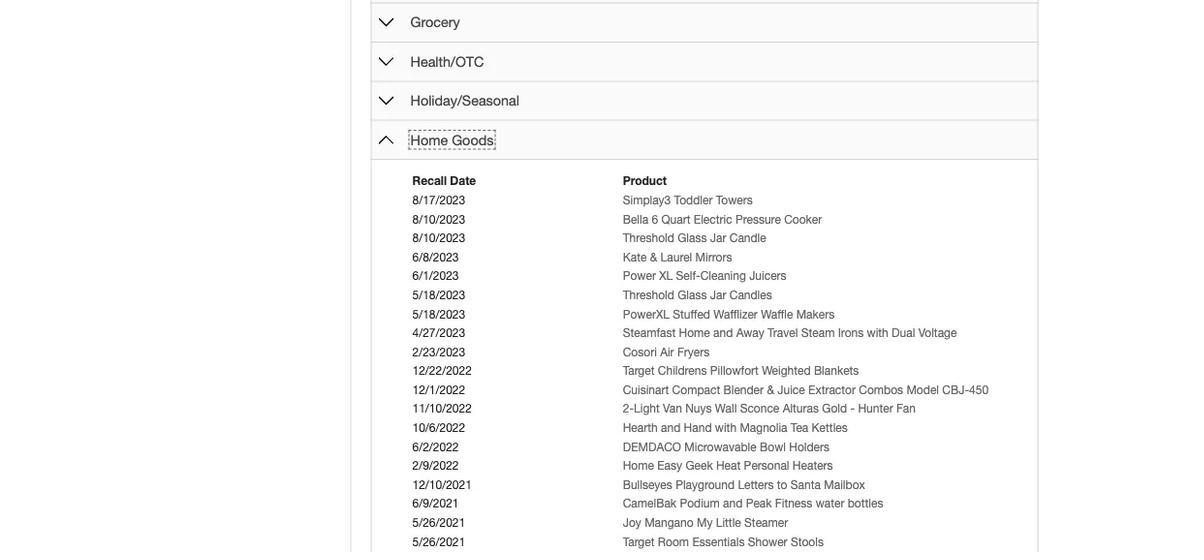 Task type: vqa. For each thing, say whether or not it's contained in the screenshot.


Task type: locate. For each thing, give the bounding box(es) containing it.
1 vertical spatial with
[[716, 421, 737, 435]]

row containing 6/1/2023
[[411, 267, 1013, 286]]

row up microwavable
[[411, 419, 1013, 438]]

row containing 6/2/2022
[[411, 438, 1013, 457]]

podium
[[680, 497, 720, 511]]

with
[[868, 326, 889, 340], [716, 421, 737, 435]]

9 row from the top
[[411, 343, 1013, 362]]

powerxl stuffed wafflizer waffle makers link
[[623, 307, 835, 321]]

row up electric
[[411, 191, 1013, 210]]

row containing 6/9/2021
[[411, 495, 1013, 514]]

1 vertical spatial threshold
[[623, 288, 675, 302]]

row up podium
[[411, 476, 1013, 495]]

row up nuys
[[411, 381, 1013, 400]]

8 row from the top
[[411, 324, 1013, 343]]

2 5/26/2021 from the top
[[413, 535, 466, 549]]

& right kate on the right top of the page
[[650, 250, 658, 264]]

2 horizontal spatial home
[[679, 326, 711, 340]]

0 vertical spatial 5/18/2023
[[413, 288, 466, 302]]

5/18/2023 down 6/1/2023
[[413, 288, 466, 302]]

and
[[714, 326, 733, 340], [661, 421, 681, 435], [724, 497, 743, 511]]

grocery link
[[411, 14, 460, 30]]

1 horizontal spatial &
[[767, 383, 775, 397]]

hearth
[[623, 421, 658, 435]]

8/10/2023 up 6/8/2023
[[413, 231, 466, 245]]

5/18/2023
[[413, 288, 466, 302], [413, 307, 466, 321]]

5/26/2021 for joy
[[413, 516, 466, 530]]

0 vertical spatial jar
[[711, 231, 727, 245]]

-
[[851, 402, 855, 416]]

1 row from the top
[[411, 191, 1013, 210]]

kettles
[[812, 421, 848, 435]]

and for home
[[714, 326, 733, 340]]

cosori
[[623, 345, 657, 359]]

joy
[[623, 516, 642, 530]]

0 vertical spatial home
[[411, 132, 448, 148]]

home for goods
[[411, 132, 448, 148]]

1 horizontal spatial home
[[623, 459, 655, 473]]

demdaco microwavable bowl holders
[[623, 440, 830, 454]]

1 8/10/2023 from the top
[[413, 212, 466, 226]]

stuffed
[[673, 307, 711, 321]]

threshold for threshold glass jar candle
[[623, 231, 675, 245]]

12/10/2021
[[413, 478, 472, 492]]

1 vertical spatial 5/26/2021
[[413, 535, 466, 549]]

15 row from the top
[[411, 457, 1013, 476]]

circle arrow s image
[[379, 132, 394, 148]]

12 row from the top
[[411, 400, 1013, 419]]

jar down cleaning in the right of the page
[[711, 288, 727, 302]]

8/10/2023
[[413, 212, 466, 226], [413, 231, 466, 245]]

0 vertical spatial glass
[[678, 231, 707, 245]]

home up recall
[[411, 132, 448, 148]]

and up the little
[[724, 497, 743, 511]]

row containing 12/1/2022
[[411, 381, 1013, 400]]

circle arrow e image up circle arrow e icon
[[379, 54, 394, 69]]

5/18/2023 for threshold
[[413, 288, 466, 302]]

1 vertical spatial home
[[679, 326, 711, 340]]

2 vertical spatial and
[[724, 497, 743, 511]]

glass up stuffed
[[678, 288, 707, 302]]

circle arrow e image
[[379, 15, 394, 30], [379, 54, 394, 69]]

weighted
[[762, 364, 811, 378]]

2-
[[623, 402, 634, 416]]

0 vertical spatial &
[[650, 250, 658, 264]]

2 5/18/2023 from the top
[[413, 307, 466, 321]]

home
[[411, 132, 448, 148], [679, 326, 711, 340], [623, 459, 655, 473]]

home up fryers
[[679, 326, 711, 340]]

row down threshold glass jar candles link at bottom
[[411, 305, 1013, 324]]

0 vertical spatial circle arrow e image
[[379, 15, 394, 30]]

5/18/2023 for powerxl
[[413, 307, 466, 321]]

glass for candle
[[678, 231, 707, 245]]

row up hand
[[411, 400, 1013, 419]]

5/26/2021
[[413, 516, 466, 530], [413, 535, 466, 549]]

jar down bella 6 quart electric pressure cooker link
[[711, 231, 727, 245]]

jar for candles
[[711, 288, 727, 302]]

0 vertical spatial with
[[868, 326, 889, 340]]

mangano
[[645, 516, 694, 530]]

home up the bullseyes
[[623, 459, 655, 473]]

threshold down 6
[[623, 231, 675, 245]]

row up playground
[[411, 457, 1013, 476]]

with left dual
[[868, 326, 889, 340]]

13 row from the top
[[411, 419, 1013, 438]]

0 vertical spatial threshold
[[623, 231, 675, 245]]

1 vertical spatial 8/10/2023
[[413, 231, 466, 245]]

camelbak podium and peak fitness water bottles link
[[623, 497, 884, 511]]

1 5/18/2023 from the top
[[413, 288, 466, 302]]

1 vertical spatial 5/18/2023
[[413, 307, 466, 321]]

home goods link
[[411, 132, 494, 148]]

4 row from the top
[[411, 248, 1013, 267]]

threshold up powerxl
[[623, 288, 675, 302]]

grocery
[[411, 14, 460, 30]]

5/26/2021 for target
[[413, 535, 466, 549]]

letters
[[738, 478, 774, 492]]

1 horizontal spatial with
[[868, 326, 889, 340]]

mirrors
[[696, 250, 733, 264]]

cuisinart compact blender & juice extractor combos model cbj-450
[[623, 383, 989, 397]]

towers
[[716, 193, 753, 207]]

row up pillowfort
[[411, 343, 1013, 362]]

glass up kate & laurel mirrors link at the top of the page
[[678, 231, 707, 245]]

target for target room essentials shower stools
[[623, 535, 655, 549]]

circle arrow e image
[[379, 93, 394, 109]]

microwavable
[[685, 440, 757, 454]]

row up threshold glass jar candle link
[[411, 210, 1013, 229]]

kate
[[623, 250, 647, 264]]

row up the geek in the bottom of the page
[[411, 438, 1013, 457]]

1 vertical spatial and
[[661, 421, 681, 435]]

row containing 6/8/2023
[[411, 248, 1013, 267]]

10 row from the top
[[411, 362, 1013, 381]]

model
[[907, 383, 940, 397]]

travel
[[768, 326, 799, 340]]

0 vertical spatial and
[[714, 326, 733, 340]]

health/otc link
[[411, 53, 484, 69]]

row up the power xl self-cleaning juicers
[[411, 248, 1013, 267]]

6 row from the top
[[411, 286, 1013, 305]]

row up essentials
[[411, 514, 1013, 533]]

2 target from the top
[[623, 535, 655, 549]]

1 glass from the top
[[678, 231, 707, 245]]

powerxl stuffed wafflizer waffle makers
[[623, 307, 835, 321]]

threshold glass jar candles
[[623, 288, 773, 302]]

bullseyes
[[623, 478, 673, 492]]

toddler
[[675, 193, 713, 207]]

1 vertical spatial circle arrow e image
[[379, 54, 394, 69]]

and down powerxl stuffed wafflizer waffle makers
[[714, 326, 733, 340]]

2 8/10/2023 from the top
[[413, 231, 466, 245]]

8/10/2023 down 8/17/2023
[[413, 212, 466, 226]]

with down wall
[[716, 421, 737, 435]]

heat
[[717, 459, 741, 473]]

little
[[716, 516, 742, 530]]

1 target from the top
[[623, 364, 655, 378]]

fitness
[[776, 497, 813, 511]]

steamfast home and away travel steam irons with dual voltage
[[623, 326, 958, 340]]

1 circle arrow e image from the top
[[379, 15, 394, 30]]

power xl self-cleaning juicers link
[[623, 269, 787, 283]]

blender
[[724, 383, 764, 397]]

row up compact
[[411, 362, 1013, 381]]

1 5/26/2021 from the top
[[413, 516, 466, 530]]

and down the van
[[661, 421, 681, 435]]

cuisinart
[[623, 383, 669, 397]]

steam
[[802, 326, 835, 340]]

5 row from the top
[[411, 267, 1013, 286]]

row up fryers
[[411, 324, 1013, 343]]

1 threshold from the top
[[623, 231, 675, 245]]

row containing 8/17/2023
[[411, 191, 1013, 210]]

date
[[450, 174, 476, 188]]

row down power xl self-cleaning juicers "link"
[[411, 286, 1013, 305]]

compact
[[673, 383, 721, 397]]

bullseyes playground letters to santa mailbox link
[[623, 478, 866, 492]]

heaters
[[793, 459, 834, 473]]

2/9/2022
[[413, 459, 459, 473]]

glass
[[678, 231, 707, 245], [678, 288, 707, 302]]

juice
[[778, 383, 806, 397]]

2 row from the top
[[411, 210, 1013, 229]]

row up joy mangano my little steamer
[[411, 495, 1013, 514]]

circle arrow e image left the grocery at the left of page
[[379, 15, 394, 30]]

demdaco
[[623, 440, 682, 454]]

room
[[658, 535, 690, 549]]

row containing 2/9/2022
[[411, 457, 1013, 476]]

home goods
[[411, 132, 494, 148]]

geek
[[686, 459, 713, 473]]

away
[[737, 326, 765, 340]]

target down joy
[[623, 535, 655, 549]]

my
[[697, 516, 713, 530]]

row down 'mirrors'
[[411, 267, 1013, 286]]

17 row from the top
[[411, 495, 1013, 514]]

8/10/2023 for bella
[[413, 212, 466, 226]]

blankets
[[815, 364, 860, 378]]

playground
[[676, 478, 735, 492]]

8/17/2023
[[413, 193, 466, 207]]

kate & laurel mirrors link
[[623, 250, 733, 264]]

19 row from the top
[[411, 533, 1013, 552]]

row
[[411, 191, 1013, 210], [411, 210, 1013, 229], [411, 229, 1013, 248], [411, 248, 1013, 267], [411, 267, 1013, 286], [411, 286, 1013, 305], [411, 305, 1013, 324], [411, 324, 1013, 343], [411, 343, 1013, 362], [411, 362, 1013, 381], [411, 381, 1013, 400], [411, 400, 1013, 419], [411, 419, 1013, 438], [411, 438, 1013, 457], [411, 457, 1013, 476], [411, 476, 1013, 495], [411, 495, 1013, 514], [411, 514, 1013, 533], [411, 533, 1013, 552]]

1 jar from the top
[[711, 231, 727, 245]]

1 vertical spatial &
[[767, 383, 775, 397]]

0 vertical spatial target
[[623, 364, 655, 378]]

0 vertical spatial 5/26/2021
[[413, 516, 466, 530]]

row down joy mangano my little steamer
[[411, 533, 1013, 552]]

&
[[650, 250, 658, 264], [767, 383, 775, 397]]

2 threshold from the top
[[623, 288, 675, 302]]

cleaning
[[701, 269, 747, 283]]

6/9/2021
[[413, 497, 459, 511]]

row up 'mirrors'
[[411, 229, 1013, 248]]

circle arrow e image for grocery
[[379, 15, 394, 30]]

2 circle arrow e image from the top
[[379, 54, 394, 69]]

threshold for threshold glass jar candles
[[623, 288, 675, 302]]

14 row from the top
[[411, 438, 1013, 457]]

0 vertical spatial 8/10/2023
[[413, 212, 466, 226]]

& up the 2-light van nuys wall sconce alturas gold - hunter fan link
[[767, 383, 775, 397]]

11 row from the top
[[411, 381, 1013, 400]]

0 horizontal spatial home
[[411, 132, 448, 148]]

easy
[[658, 459, 683, 473]]

2 jar from the top
[[711, 288, 727, 302]]

2-light van nuys wall sconce alturas gold - hunter fan link
[[623, 402, 916, 416]]

2 vertical spatial home
[[623, 459, 655, 473]]

1 vertical spatial target
[[623, 535, 655, 549]]

2 glass from the top
[[678, 288, 707, 302]]

self-
[[677, 269, 701, 283]]

target down cosori
[[623, 364, 655, 378]]

5/18/2023 up 4/27/2023
[[413, 307, 466, 321]]

12/1/2022
[[413, 383, 466, 397]]

1 vertical spatial jar
[[711, 288, 727, 302]]

target childrens pillowfort weighted blankets link
[[623, 364, 860, 378]]

steamfast
[[623, 326, 676, 340]]

1 vertical spatial glass
[[678, 288, 707, 302]]

16 row from the top
[[411, 476, 1013, 495]]



Task type: describe. For each thing, give the bounding box(es) containing it.
glass for candles
[[678, 288, 707, 302]]

joy mangano my little steamer
[[623, 516, 789, 530]]

cosori air fryers
[[623, 345, 710, 359]]

jar for candle
[[711, 231, 727, 245]]

7 row from the top
[[411, 305, 1013, 324]]

peak
[[746, 497, 772, 511]]

row containing 2/23/2023
[[411, 343, 1013, 362]]

joy mangano my little steamer link
[[623, 516, 789, 530]]

fan
[[897, 402, 916, 416]]

target for target childrens pillowfort weighted blankets
[[623, 364, 655, 378]]

18 row from the top
[[411, 514, 1013, 533]]

hunter
[[859, 402, 894, 416]]

pillowfort
[[711, 364, 759, 378]]

4/27/2023
[[413, 326, 466, 340]]

alturas
[[783, 402, 819, 416]]

wall
[[716, 402, 737, 416]]

bullseyes playground letters to santa mailbox
[[623, 478, 866, 492]]

tea
[[791, 421, 809, 435]]

home easy geek heat personal heaters link
[[623, 459, 834, 473]]

gold
[[823, 402, 848, 416]]

simplay3
[[623, 193, 671, 207]]

bowl
[[760, 440, 786, 454]]

bottles
[[848, 497, 884, 511]]

row containing 11/10/2022
[[411, 400, 1013, 419]]

home for easy
[[623, 459, 655, 473]]

8/10/2023 for threshold
[[413, 231, 466, 245]]

3 row from the top
[[411, 229, 1013, 248]]

to
[[778, 478, 788, 492]]

6
[[652, 212, 659, 226]]

makers
[[797, 307, 835, 321]]

santa
[[791, 478, 821, 492]]

home easy geek heat personal heaters
[[623, 459, 834, 473]]

pressure
[[736, 212, 782, 226]]

kate & laurel mirrors
[[623, 250, 733, 264]]

waffle
[[761, 307, 794, 321]]

and for podium
[[724, 497, 743, 511]]

2/23/2023
[[413, 345, 466, 359]]

personal
[[744, 459, 790, 473]]

hand
[[684, 421, 712, 435]]

fryers
[[678, 345, 710, 359]]

goods
[[452, 132, 494, 148]]

bella 6 quart electric pressure cooker link
[[623, 212, 823, 226]]

450
[[970, 383, 989, 397]]

steamer
[[745, 516, 789, 530]]

simplay3 toddler towers
[[623, 193, 753, 207]]

childrens
[[658, 364, 707, 378]]

6/1/2023
[[413, 269, 459, 283]]

steamfast home and away travel steam irons with dual voltage link
[[623, 326, 958, 340]]

xl
[[660, 269, 673, 283]]

health/otc
[[411, 53, 484, 69]]

irons
[[839, 326, 864, 340]]

demdaco microwavable bowl holders link
[[623, 440, 830, 454]]

wafflizer
[[714, 307, 758, 321]]

sconce
[[741, 402, 780, 416]]

holiday/seasonal
[[411, 93, 520, 109]]

row containing 10/6/2022
[[411, 419, 1013, 438]]

0 horizontal spatial &
[[650, 250, 658, 264]]

water
[[816, 497, 845, 511]]

holders
[[790, 440, 830, 454]]

air
[[661, 345, 675, 359]]

6/8/2023
[[413, 250, 459, 264]]

candles
[[730, 288, 773, 302]]

combos
[[860, 383, 904, 397]]

extractor
[[809, 383, 856, 397]]

cooker
[[785, 212, 823, 226]]

power
[[623, 269, 656, 283]]

bella 6 quart electric pressure cooker
[[623, 212, 823, 226]]

quart
[[662, 212, 691, 226]]

circle arrow e image for health/otc
[[379, 54, 394, 69]]

threshold glass jar candle link
[[623, 231, 767, 245]]

shower
[[748, 535, 788, 549]]

voltage
[[919, 326, 958, 340]]

row containing 12/22/2022
[[411, 362, 1013, 381]]

magnolia
[[740, 421, 788, 435]]

recall date
[[413, 174, 476, 188]]

11/10/2022
[[413, 402, 472, 416]]

holiday/seasonal link
[[411, 93, 520, 109]]

mailbox
[[825, 478, 866, 492]]

row containing 4/27/2023
[[411, 324, 1013, 343]]

juicers
[[750, 269, 787, 283]]

cuisinart compact blender & juice extractor combos model cbj-450 link
[[623, 383, 989, 397]]

row containing 12/10/2021
[[411, 476, 1013, 495]]

stools
[[791, 535, 824, 549]]

hearth and hand with magnolia tea kettles
[[623, 421, 848, 435]]

cosori air fryers link
[[623, 345, 710, 359]]

0 horizontal spatial with
[[716, 421, 737, 435]]

light
[[634, 402, 660, 416]]

camelbak
[[623, 497, 677, 511]]

bella
[[623, 212, 649, 226]]

power xl self-cleaning juicers
[[623, 269, 787, 283]]



